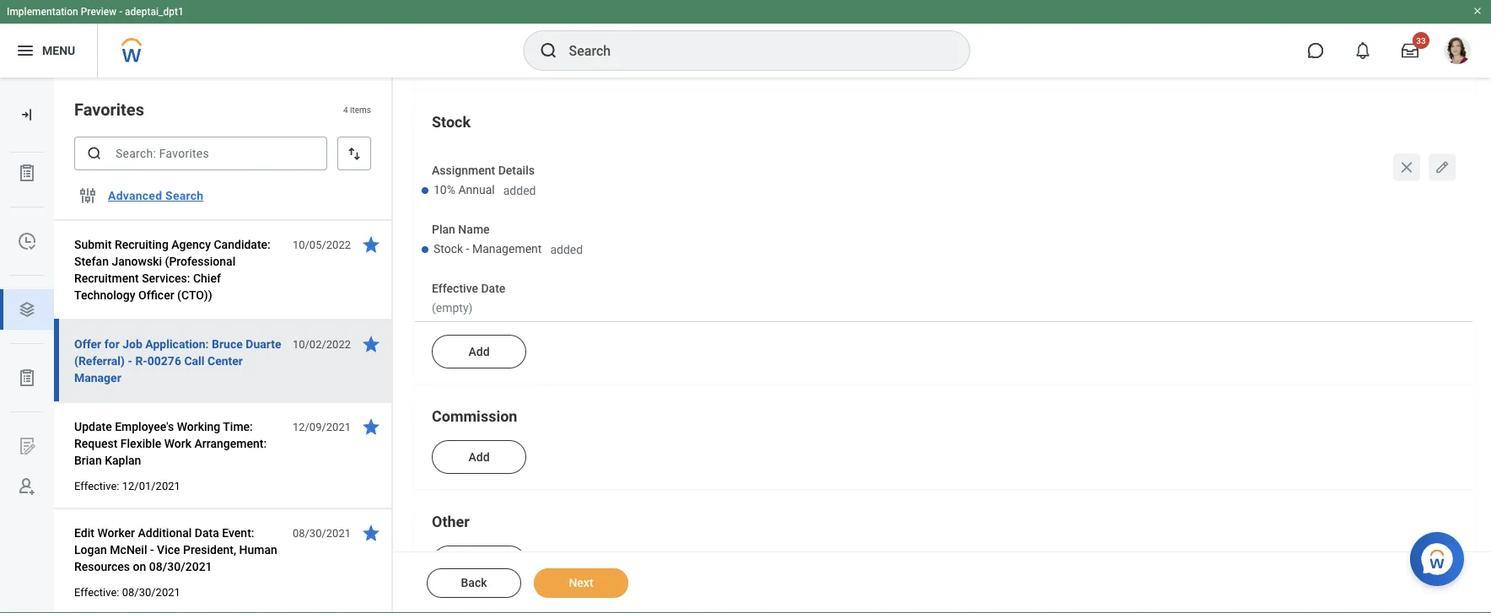 Task type: describe. For each thing, give the bounding box(es) containing it.
00276
[[147, 354, 181, 368]]

10%
[[434, 183, 456, 197]]

4
[[343, 104, 348, 115]]

edit worker additional data event: logan mcneil - vice president, human resources on 08/30/2021 button
[[74, 523, 283, 577]]

(empty)
[[432, 301, 473, 315]]

other
[[432, 513, 470, 531]]

edit
[[74, 526, 94, 540]]

stefan
[[74, 254, 109, 268]]

janowski
[[112, 254, 162, 268]]

star image for effective: 12/01/2021
[[361, 417, 381, 437]]

chief
[[193, 271, 221, 285]]

update
[[74, 420, 112, 434]]

recruiting
[[115, 237, 169, 251]]

1 clipboard image from the top
[[17, 163, 37, 183]]

12/09/2021
[[293, 421, 351, 433]]

advanced search
[[108, 189, 204, 203]]

resources
[[74, 560, 130, 574]]

(referral)
[[74, 354, 125, 368]]

menu button
[[0, 24, 97, 78]]

10/05/2022
[[293, 238, 351, 251]]

assignment details
[[432, 163, 535, 177]]

next
[[569, 576, 594, 590]]

add inside stock element
[[469, 344, 490, 358]]

mcneil
[[110, 543, 147, 557]]

submit recruiting agency candidate: stefan janowski (professional recruitment services: chief technology officer (cto))
[[74, 237, 271, 302]]

advanced
[[108, 189, 162, 203]]

technology
[[74, 288, 135, 302]]

08/30/2021 inside edit worker additional data event: logan mcneil - vice president, human resources on 08/30/2021
[[149, 560, 212, 574]]

rename image
[[17, 436, 37, 456]]

arrangement:
[[194, 437, 267, 450]]

star image for 10/02/2022
[[361, 334, 381, 354]]

2 vertical spatial 08/30/2021
[[122, 586, 180, 599]]

on
[[133, 560, 146, 574]]

notifications large image
[[1355, 42, 1372, 59]]

r-
[[135, 354, 147, 368]]

agency
[[172, 237, 211, 251]]

implementation preview -   adeptai_dpt1
[[7, 6, 184, 18]]

menu
[[42, 44, 75, 57]]

sort image
[[346, 145, 363, 162]]

kaplan
[[105, 453, 141, 467]]

offer for job application: bruce duarte (referral) ‎- r-00276 call center manager button
[[74, 334, 283, 388]]

Search: Favorites text field
[[74, 137, 327, 170]]

- inside menu banner
[[119, 6, 122, 18]]

offer for job application: bruce duarte (referral) ‎- r-00276 call center manager
[[74, 337, 281, 385]]

search image inside menu banner
[[539, 40, 559, 61]]

services:
[[142, 271, 190, 285]]

center
[[208, 354, 243, 368]]

items
[[350, 104, 371, 115]]

profile logan mcneil image
[[1444, 37, 1471, 68]]

item list element
[[54, 78, 393, 613]]

annual
[[458, 183, 495, 197]]

plan name
[[432, 222, 490, 236]]

effective: for update employee's working time: request flexible work arrangement: brian kaplan
[[74, 480, 119, 492]]

employee's
[[115, 420, 174, 434]]

x image
[[1399, 159, 1416, 176]]

- inside stock - management added
[[466, 242, 469, 256]]

Search Workday  search field
[[569, 32, 935, 69]]

plan
[[432, 222, 455, 236]]

star image for effective: 08/30/2021
[[361, 523, 381, 543]]

configure image
[[78, 186, 98, 206]]

data
[[195, 526, 219, 540]]

stock - management added
[[434, 242, 583, 257]]

request
[[74, 437, 118, 450]]

4 items
[[343, 104, 371, 115]]

next button
[[534, 569, 628, 598]]

preview
[[81, 6, 117, 18]]

perspective image
[[17, 299, 37, 320]]

- inside edit worker additional data event: logan mcneil - vice president, human resources on 08/30/2021
[[150, 543, 154, 557]]

search
[[165, 189, 204, 203]]

(professional
[[165, 254, 236, 268]]

back button
[[427, 569, 521, 598]]

33 button
[[1392, 32, 1430, 69]]

stock for stock - management added
[[434, 242, 463, 256]]

manager
[[74, 371, 121, 385]]

adeptai_dpt1
[[125, 6, 184, 18]]

for
[[104, 337, 120, 351]]

implementation
[[7, 6, 78, 18]]

clock check image
[[17, 231, 37, 251]]



Task type: locate. For each thing, give the bounding box(es) containing it.
0 vertical spatial search image
[[539, 40, 559, 61]]

commission element
[[413, 392, 1475, 489]]

stock for stock
[[432, 113, 471, 131]]

effective: down brian
[[74, 480, 119, 492]]

1 horizontal spatial -
[[150, 543, 154, 557]]

favorites
[[74, 100, 144, 119]]

effective date (empty)
[[432, 281, 506, 315]]

stock down plan
[[434, 242, 463, 256]]

star image right 10/05/2022
[[361, 235, 381, 255]]

additional
[[138, 526, 192, 540]]

add down commission
[[469, 450, 490, 464]]

0 vertical spatial stock
[[432, 113, 471, 131]]

event:
[[222, 526, 254, 540]]

(cto))
[[177, 288, 212, 302]]

logan
[[74, 543, 107, 557]]

vice
[[157, 543, 180, 557]]

submit
[[74, 237, 112, 251]]

name
[[458, 222, 490, 236]]

2 clipboard image from the top
[[17, 368, 37, 388]]

worker
[[97, 526, 135, 540]]

officer
[[138, 288, 174, 302]]

user plus image
[[17, 477, 37, 497]]

add button down the (empty)
[[432, 335, 526, 368]]

menu banner
[[0, 0, 1492, 78]]

1 effective: from the top
[[74, 480, 119, 492]]

2 horizontal spatial -
[[466, 242, 469, 256]]

bruce
[[212, 337, 243, 351]]

add
[[469, 344, 490, 358], [469, 450, 490, 464]]

0 vertical spatial add button
[[432, 335, 526, 368]]

stock - management element
[[434, 239, 542, 256]]

commission
[[432, 408, 518, 425]]

work
[[164, 437, 192, 450]]

effective: down the resources
[[74, 586, 119, 599]]

president,
[[183, 543, 236, 557]]

working
[[177, 420, 220, 434]]

2 add button from the top
[[432, 440, 526, 474]]

10% annual added
[[434, 183, 536, 198]]

effective: for edit worker additional data event: logan mcneil - vice president, human resources on 08/30/2021
[[74, 586, 119, 599]]

0 vertical spatial clipboard image
[[17, 163, 37, 183]]

other element
[[413, 498, 1475, 595]]

‎-
[[128, 354, 132, 368]]

4 star image from the top
[[361, 523, 381, 543]]

1 horizontal spatial search image
[[539, 40, 559, 61]]

1 vertical spatial added
[[550, 243, 583, 257]]

stock up assignment
[[432, 113, 471, 131]]

call
[[184, 354, 205, 368]]

08/30/2021 down vice
[[149, 560, 212, 574]]

added
[[503, 184, 536, 198], [550, 243, 583, 257]]

star image right the 10/02/2022 in the left bottom of the page
[[361, 334, 381, 354]]

0 vertical spatial added
[[503, 184, 536, 198]]

1 vertical spatial stock
[[434, 242, 463, 256]]

0 horizontal spatial -
[[119, 6, 122, 18]]

33
[[1417, 35, 1426, 46]]

3 star image from the top
[[361, 417, 381, 437]]

stock inside stock - management added
[[434, 242, 463, 256]]

duarte
[[246, 337, 281, 351]]

job
[[123, 337, 142, 351]]

advanced search button
[[101, 179, 210, 213]]

- left vice
[[150, 543, 154, 557]]

update employee's working time: request flexible work arrangement: brian kaplan
[[74, 420, 267, 467]]

recruitment
[[74, 271, 139, 285]]

candidate:
[[214, 237, 271, 251]]

effective: 12/01/2021
[[74, 480, 180, 492]]

flexible
[[121, 437, 161, 450]]

star image
[[361, 235, 381, 255], [361, 334, 381, 354], [361, 417, 381, 437], [361, 523, 381, 543]]

human
[[239, 543, 277, 557]]

search image
[[539, 40, 559, 61], [86, 145, 103, 162]]

2 vertical spatial -
[[150, 543, 154, 557]]

effective
[[432, 281, 478, 295]]

added inside stock - management added
[[550, 243, 583, 257]]

1 vertical spatial effective:
[[74, 586, 119, 599]]

assignment details element
[[422, 174, 536, 199]]

1 vertical spatial -
[[466, 242, 469, 256]]

star image for 10/05/2022
[[361, 235, 381, 255]]

assignment
[[432, 163, 495, 177]]

1 vertical spatial add
[[469, 450, 490, 464]]

edit image
[[1434, 159, 1451, 176]]

add inside commission element
[[469, 450, 490, 464]]

0 horizontal spatial added
[[503, 184, 536, 198]]

close environment banner image
[[1473, 6, 1483, 16]]

08/30/2021 right event:
[[293, 527, 351, 539]]

justify image
[[15, 40, 35, 61]]

inbox large image
[[1402, 42, 1419, 59]]

1 vertical spatial clipboard image
[[17, 368, 37, 388]]

star image right 12/09/2021
[[361, 417, 381, 437]]

1 vertical spatial 08/30/2021
[[149, 560, 212, 574]]

2 effective: from the top
[[74, 586, 119, 599]]

submit recruiting agency candidate: stefan janowski (professional recruitment services: chief technology officer (cto)) button
[[74, 235, 283, 305]]

back
[[461, 576, 487, 590]]

effective: 08/30/2021
[[74, 586, 180, 599]]

add down the (empty)
[[469, 344, 490, 358]]

add button inside commission element
[[432, 440, 526, 474]]

0 vertical spatial effective:
[[74, 480, 119, 492]]

list
[[0, 153, 54, 507]]

0 horizontal spatial search image
[[86, 145, 103, 162]]

1 vertical spatial search image
[[86, 145, 103, 162]]

add button down commission
[[432, 440, 526, 474]]

0 vertical spatial 08/30/2021
[[293, 527, 351, 539]]

0 vertical spatial -
[[119, 6, 122, 18]]

management
[[472, 242, 542, 256]]

transformation import image
[[19, 106, 35, 123]]

clipboard image down transformation import icon
[[17, 163, 37, 183]]

10/02/2022
[[293, 338, 351, 351]]

details
[[498, 163, 535, 177]]

add button
[[432, 335, 526, 368], [432, 440, 526, 474]]

1 horizontal spatial added
[[550, 243, 583, 257]]

- right 'preview'
[[119, 6, 122, 18]]

1 vertical spatial add button
[[432, 440, 526, 474]]

1 star image from the top
[[361, 235, 381, 255]]

added down 'details'
[[503, 184, 536, 198]]

stock element
[[413, 97, 1475, 384]]

12/01/2021
[[122, 480, 180, 492]]

effective:
[[74, 480, 119, 492], [74, 586, 119, 599]]

2 star image from the top
[[361, 334, 381, 354]]

update employee's working time: request flexible work arrangement: brian kaplan button
[[74, 417, 283, 471]]

stock
[[432, 113, 471, 131], [434, 242, 463, 256]]

1 add from the top
[[469, 344, 490, 358]]

star image left other
[[361, 523, 381, 543]]

0 vertical spatial add
[[469, 344, 490, 358]]

08/30/2021 down on
[[122, 586, 180, 599]]

date
[[481, 281, 506, 295]]

1 add button from the top
[[432, 335, 526, 368]]

clipboard image
[[17, 163, 37, 183], [17, 368, 37, 388]]

added inside 10% annual added
[[503, 184, 536, 198]]

clipboard image up rename image
[[17, 368, 37, 388]]

application:
[[145, 337, 209, 351]]

time:
[[223, 420, 253, 434]]

-
[[119, 6, 122, 18], [466, 242, 469, 256], [150, 543, 154, 557]]

edit worker additional data event: logan mcneil - vice president, human resources on 08/30/2021
[[74, 526, 277, 574]]

- down name
[[466, 242, 469, 256]]

added right the management
[[550, 243, 583, 257]]

08/30/2021
[[293, 527, 351, 539], [149, 560, 212, 574], [122, 586, 180, 599]]

2 add from the top
[[469, 450, 490, 464]]

offer
[[74, 337, 101, 351]]

add button inside stock element
[[432, 335, 526, 368]]

brian
[[74, 453, 102, 467]]



Task type: vqa. For each thing, say whether or not it's contained in the screenshot.
caret down 'icon'
no



